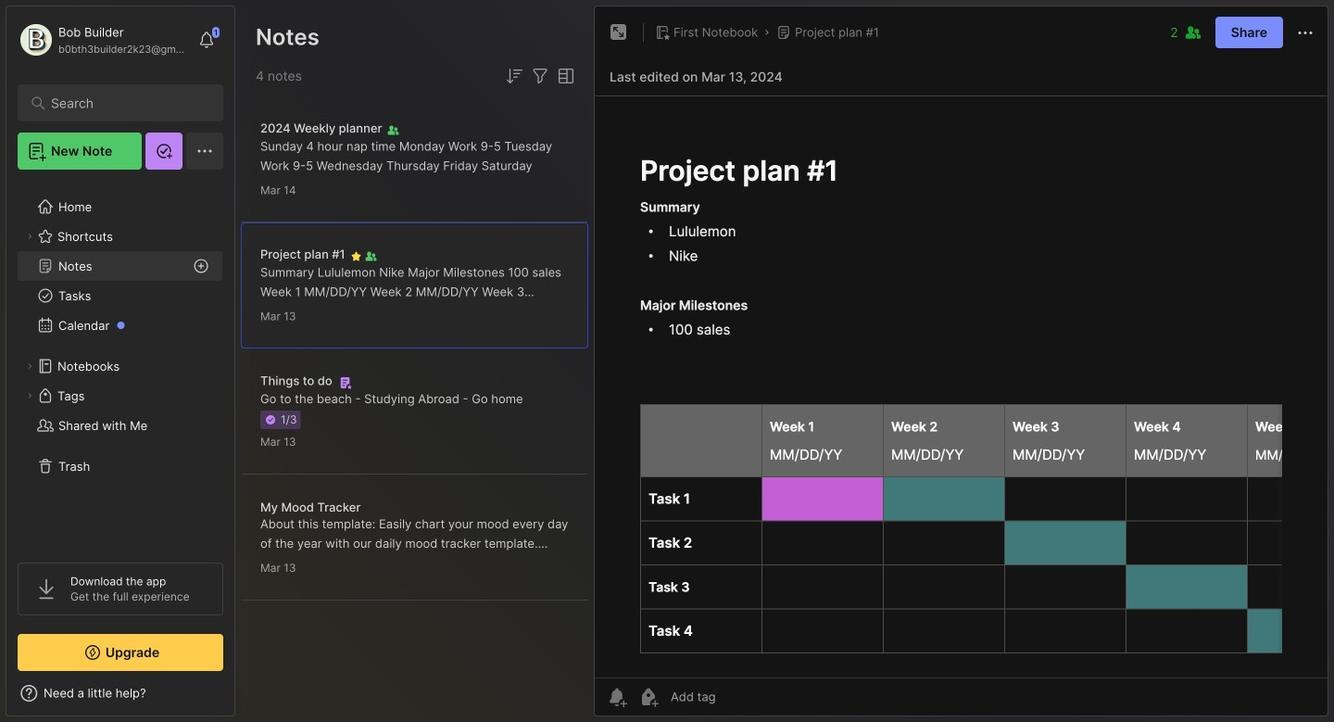Task type: describe. For each thing, give the bounding box(es) containing it.
note window element
[[594, 6, 1329, 721]]

add filters image
[[529, 65, 551, 87]]

More actions field
[[1295, 21, 1317, 44]]

Account field
[[18, 21, 189, 58]]

WHAT'S NEW field
[[6, 678, 234, 708]]

Add filters field
[[529, 65, 551, 87]]

Note Editor text field
[[595, 95, 1328, 678]]

click to collapse image
[[234, 688, 248, 710]]

Sort options field
[[503, 65, 526, 87]]

expand tags image
[[24, 390, 35, 401]]

tree inside main element
[[6, 181, 234, 546]]

Search text field
[[51, 95, 199, 112]]

expand note image
[[608, 21, 630, 44]]



Task type: vqa. For each thing, say whether or not it's contained in the screenshot.
Add Filters icon
yes



Task type: locate. For each thing, give the bounding box(es) containing it.
View options field
[[551, 65, 577, 87]]

tree
[[6, 181, 234, 546]]

expand notebooks image
[[24, 361, 35, 372]]

add tag image
[[638, 686, 660, 708]]

none search field inside main element
[[51, 92, 199, 114]]

None search field
[[51, 92, 199, 114]]

Add tag field
[[669, 689, 808, 705]]

more actions image
[[1295, 22, 1317, 44]]

add a reminder image
[[606, 686, 628, 708]]

main element
[[0, 0, 241, 722]]



